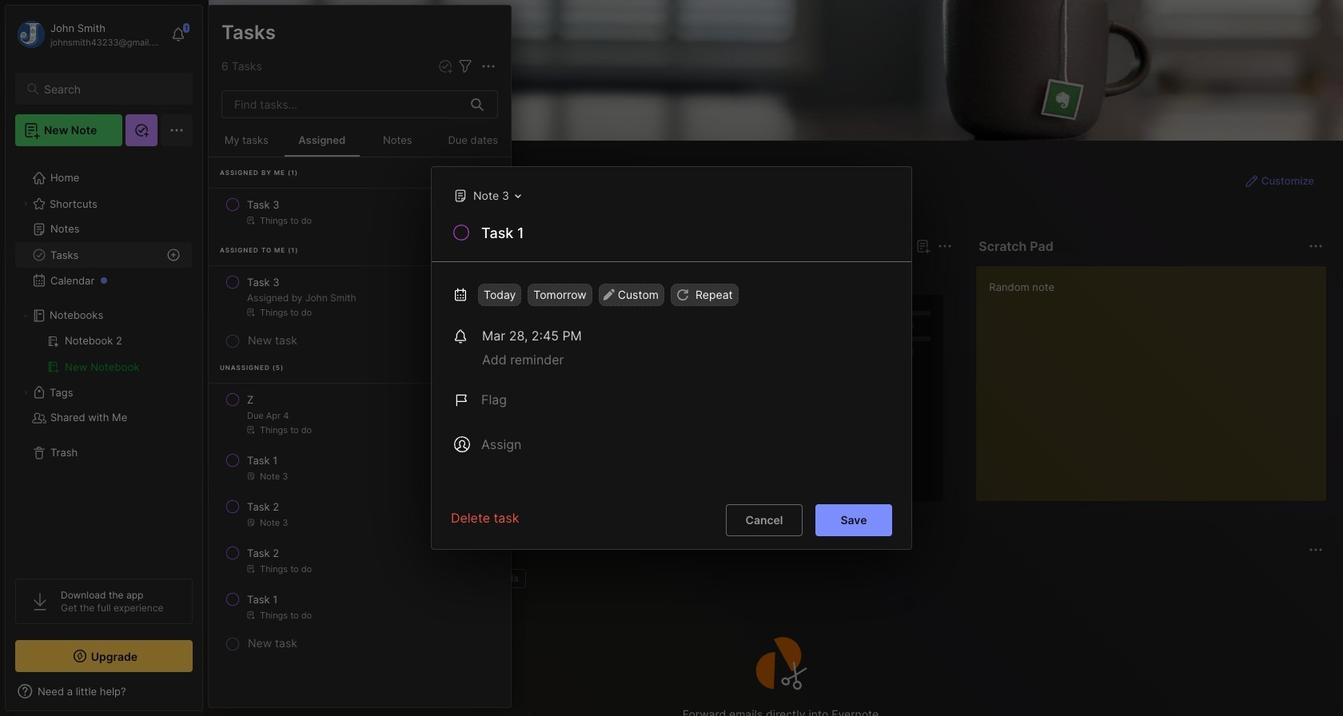 Task type: vqa. For each thing, say whether or not it's contained in the screenshot.
1st row
yes



Task type: describe. For each thing, give the bounding box(es) containing it.
4 row from the top
[[215, 446, 505, 489]]

2 tab list from the top
[[237, 569, 1321, 589]]

1 tab list from the top
[[237, 265, 950, 285]]

task 1 10 cell
[[247, 592, 278, 608]]

task 1 7 cell
[[247, 453, 278, 469]]

Start writing… text field
[[989, 266, 1326, 489]]

tree inside main element
[[6, 156, 202, 565]]

main element
[[0, 0, 208, 716]]

task 3 3 cell
[[247, 274, 279, 290]]

3 row from the top
[[215, 385, 505, 443]]



Task type: locate. For each thing, give the bounding box(es) containing it.
task 2 8 cell
[[247, 499, 279, 515]]

2 row from the top
[[215, 268, 505, 325]]

group
[[15, 329, 192, 380]]

z 6 cell
[[247, 392, 254, 408]]

new task image
[[437, 58, 453, 74]]

tab
[[237, 265, 284, 285], [291, 265, 356, 285], [237, 569, 299, 589], [305, 569, 353, 589], [359, 569, 427, 589], [433, 569, 475, 589], [481, 569, 526, 589]]

7 row from the top
[[215, 585, 505, 629]]

Go to note or move task field
[[445, 184, 527, 207]]

task 3 1 cell
[[247, 197, 279, 213]]

none search field inside main element
[[44, 79, 178, 98]]

Enter task text field
[[480, 223, 892, 250]]

group inside main element
[[15, 329, 192, 380]]

tab list
[[237, 265, 950, 285], [237, 569, 1321, 589]]

expand tags image
[[21, 388, 30, 397]]

task 2 9 cell
[[247, 545, 279, 561]]

expand notebooks image
[[21, 311, 30, 321]]

5 row from the top
[[215, 493, 505, 536]]

0 vertical spatial tab list
[[237, 265, 950, 285]]

tree
[[6, 156, 202, 565]]

row group
[[209, 158, 511, 656], [234, 294, 1343, 512]]

Find tasks… text field
[[225, 91, 461, 118]]

None search field
[[44, 79, 178, 98]]

6 row from the top
[[215, 539, 505, 582]]

row
[[215, 190, 505, 233], [215, 268, 505, 325], [215, 385, 505, 443], [215, 446, 505, 489], [215, 493, 505, 536], [215, 539, 505, 582], [215, 585, 505, 629]]

1 vertical spatial tab list
[[237, 569, 1321, 589]]

1 row from the top
[[215, 190, 505, 233]]

Search text field
[[44, 82, 178, 97]]



